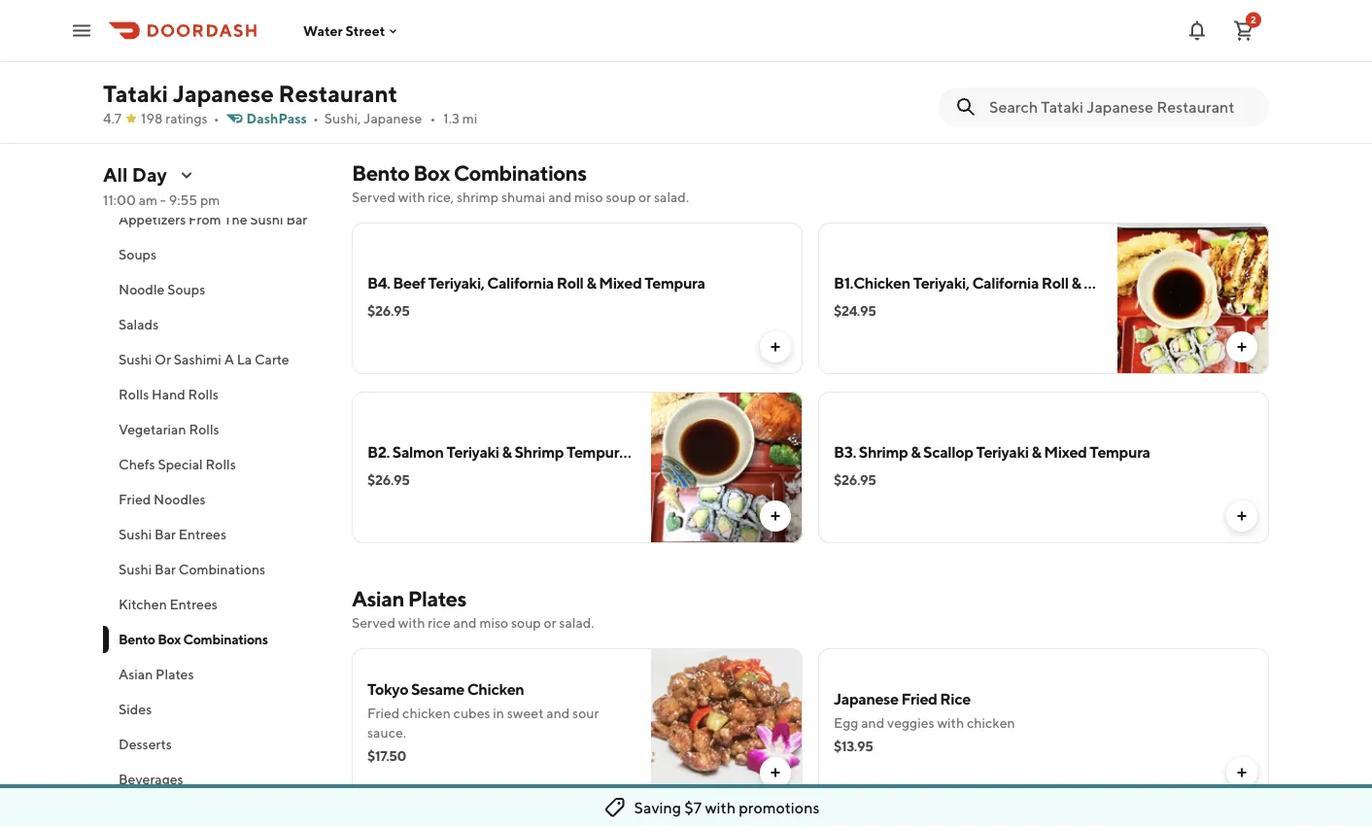 Task type: locate. For each thing, give the bounding box(es) containing it.
1 vertical spatial plates
[[156, 666, 194, 683]]

sushi left or
[[119, 351, 152, 368]]

shrimp and vegetable tempura served with your choice of side. $20.95
[[368, 7, 582, 72]]

entrees
[[179, 526, 227, 543], [170, 596, 218, 613]]

menus image
[[179, 167, 194, 183]]

1 vertical spatial soup
[[511, 615, 541, 631]]

0 horizontal spatial soup
[[511, 615, 541, 631]]

•
[[214, 110, 219, 126], [313, 110, 319, 126], [430, 110, 436, 126]]

fried up sauce.
[[368, 705, 400, 721]]

1 horizontal spatial asian
[[352, 586, 404, 612]]

with inside japanese fried rice egg and veggies with chicken $13.95
[[938, 715, 965, 731]]

1 horizontal spatial teriyaki
[[977, 443, 1029, 461]]

combinations down sushi bar entrees button
[[179, 561, 266, 578]]

0 horizontal spatial chicken
[[403, 705, 451, 721]]

salad.
[[654, 189, 689, 205], [559, 615, 595, 631]]

special
[[158, 456, 203, 473]]

0 vertical spatial or
[[639, 189, 652, 205]]

1 vertical spatial served
[[352, 189, 396, 205]]

sushi or sashimi a la carte
[[119, 351, 289, 368]]

miso right rice
[[480, 615, 509, 631]]

shrimp
[[457, 189, 499, 205]]

2 california from the left
[[973, 274, 1039, 292]]

fried down chefs
[[119, 491, 151, 508]]

soups up 'noodle'
[[119, 246, 157, 263]]

soup
[[606, 189, 636, 205], [511, 615, 541, 631]]

served inside asian plates served with rice and miso soup or salad.
[[352, 615, 396, 631]]

carte
[[255, 351, 289, 368]]

1 vertical spatial box
[[158, 631, 181, 648]]

japanese for tataki
[[173, 79, 274, 107]]

• left sushi,
[[313, 110, 319, 126]]

promotions
[[739, 799, 820, 817]]

japanese right sushi,
[[364, 110, 422, 126]]

fried up veggies at the bottom right of the page
[[902, 690, 938, 708]]

&
[[587, 274, 596, 292], [1072, 274, 1082, 292], [502, 443, 512, 461], [911, 443, 921, 461], [1032, 443, 1042, 461]]

sushi
[[250, 211, 284, 228], [119, 351, 152, 368], [119, 526, 152, 543], [119, 561, 152, 578]]

sushi for sushi bar entrees
[[119, 526, 152, 543]]

combinations inside bento box combinations served with rice, shrimp shumai and miso soup or salad.
[[454, 160, 587, 186]]

kitchen entrees
[[119, 596, 218, 613]]

asian
[[352, 586, 404, 612], [119, 666, 153, 683]]

0 horizontal spatial teriyaki
[[447, 443, 500, 461]]

plates inside asian plates served with rice and miso soup or salad.
[[408, 586, 466, 612]]

$26.95 for b4.
[[368, 303, 410, 319]]

japanese
[[173, 79, 274, 107], [364, 110, 422, 126], [834, 690, 899, 708]]

$26.95 down b2.
[[368, 472, 410, 488]]

notification bell image
[[1186, 19, 1210, 42]]

0 horizontal spatial box
[[158, 631, 181, 648]]

open menu image
[[70, 19, 93, 42]]

and right egg
[[862, 715, 885, 731]]

sides button
[[103, 692, 329, 727]]

sashimi
[[174, 351, 222, 368]]

vegetarian rolls button
[[103, 412, 329, 447]]

teriyaki
[[447, 443, 500, 461], [977, 443, 1029, 461]]

1 vertical spatial mixed
[[1045, 443, 1088, 461]]

with inside shrimp and vegetable tempura served with your choice of side. $20.95
[[414, 33, 441, 49]]

japanese up egg
[[834, 690, 899, 708]]

chefs special rolls button
[[103, 447, 329, 482]]

chicken inside "tokyo sesame chicken fried chicken cubes in sweet and sour sauce. $17.50"
[[403, 705, 451, 721]]

sushi bar entrees
[[119, 526, 227, 543]]

0 horizontal spatial plates
[[156, 666, 194, 683]]

sushi bar combinations
[[119, 561, 266, 578]]

• for sushi, japanese • 1.3 mi
[[430, 110, 436, 126]]

shrimp inside shrimp and vegetable tempura served with your choice of side. $20.95
[[368, 7, 417, 26]]

b2. salmon teriyaki & shrimp tempura roll
[[368, 443, 657, 461]]

and up the your
[[419, 7, 445, 26]]

cubes
[[454, 705, 491, 721]]

1 vertical spatial asian
[[119, 666, 153, 683]]

entrees up bento box combinations
[[170, 596, 218, 613]]

plates for asian plates
[[156, 666, 194, 683]]

bar inside sushi bar combinations button
[[155, 561, 176, 578]]

rolls right "hand"
[[188, 386, 219, 403]]

1 horizontal spatial mixed
[[1045, 443, 1088, 461]]

$20.95
[[368, 56, 411, 72]]

fried noodles
[[119, 491, 206, 508]]

1 teriyaki from the left
[[447, 443, 500, 461]]

california
[[487, 274, 554, 292], [973, 274, 1039, 292]]

1 horizontal spatial plates
[[408, 586, 466, 612]]

0 vertical spatial soup
[[606, 189, 636, 205]]

1 horizontal spatial add item to cart image
[[1235, 83, 1250, 98]]

la
[[237, 351, 252, 368]]

• right 'ratings' on the top left of page
[[214, 110, 219, 126]]

sushi up kitchen
[[119, 561, 152, 578]]

tempura inside shrimp and vegetable tempura served with your choice of side. $20.95
[[522, 7, 582, 26]]

3 • from the left
[[430, 110, 436, 126]]

combinations for sushi bar combinations
[[179, 561, 266, 578]]

$17.50
[[368, 748, 407, 764]]

and
[[419, 7, 445, 26], [549, 189, 572, 205], [454, 615, 477, 631], [547, 705, 570, 721], [862, 715, 885, 731]]

tempura
[[522, 7, 582, 26], [645, 274, 705, 292], [567, 443, 627, 461], [1090, 443, 1151, 461]]

rolls left "hand"
[[119, 386, 149, 403]]

entrees up sushi bar combinations
[[179, 526, 227, 543]]

0 vertical spatial soups
[[119, 246, 157, 263]]

1 vertical spatial japanese
[[364, 110, 422, 126]]

and right rice
[[454, 615, 477, 631]]

with down rice
[[938, 715, 965, 731]]

and inside bento box combinations served with rice, shrimp shumai and miso soup or salad.
[[549, 189, 572, 205]]

miso inside asian plates served with rice and miso soup or salad.
[[480, 615, 509, 631]]

0 vertical spatial bar
[[286, 211, 307, 228]]

0 horizontal spatial fried
[[119, 491, 151, 508]]

bento down sushi, japanese • 1.3 mi on the left top
[[352, 160, 410, 186]]

mixed
[[599, 274, 642, 292], [1045, 443, 1088, 461]]

served up $20.95
[[368, 33, 411, 49]]

asian inside asian plates served with rice and miso soup or salad.
[[352, 586, 404, 612]]

chicken down "sesame"
[[403, 705, 451, 721]]

asian inside button
[[119, 666, 153, 683]]

beef
[[393, 274, 426, 292]]

b4.
[[368, 274, 390, 292]]

chicken
[[467, 680, 524, 699]]

served left the 'rice,'
[[352, 189, 396, 205]]

0 vertical spatial asian
[[352, 586, 404, 612]]

roll
[[557, 274, 584, 292], [1042, 274, 1069, 292], [630, 443, 657, 461]]

1 horizontal spatial california
[[973, 274, 1039, 292]]

1 vertical spatial bento
[[119, 631, 155, 648]]

0 horizontal spatial california
[[487, 274, 554, 292]]

-
[[160, 192, 166, 208]]

combinations
[[454, 160, 587, 186], [179, 561, 266, 578], [183, 631, 268, 648]]

or
[[639, 189, 652, 205], [544, 615, 557, 631]]

1 horizontal spatial or
[[639, 189, 652, 205]]

2 vertical spatial combinations
[[183, 631, 268, 648]]

0 vertical spatial bento
[[352, 160, 410, 186]]

and left the sour
[[547, 705, 570, 721]]

asian up tokyo
[[352, 586, 404, 612]]

0 horizontal spatial miso
[[480, 615, 509, 631]]

bento
[[352, 160, 410, 186], [119, 631, 155, 648]]

198
[[141, 110, 163, 126]]

1 california from the left
[[487, 274, 554, 292]]

sushi,
[[325, 110, 361, 126]]

served inside bento box combinations served with rice, shrimp shumai and miso soup or salad.
[[352, 189, 396, 205]]

1 vertical spatial bar
[[155, 526, 176, 543]]

chicken
[[403, 705, 451, 721], [967, 715, 1016, 731]]

1 horizontal spatial soups
[[167, 281, 205, 298]]

2 teriyaki from the left
[[977, 443, 1029, 461]]

rice,
[[428, 189, 454, 205]]

teriyaki, right beef
[[428, 274, 485, 292]]

2 vertical spatial bar
[[155, 561, 176, 578]]

bento for bento box combinations served with rice, shrimp shumai and miso soup or salad.
[[352, 160, 410, 186]]

soups right 'noodle'
[[167, 281, 205, 298]]

plates inside asian plates button
[[156, 666, 194, 683]]

rolls down rolls hand rolls button
[[189, 421, 219, 438]]

asian plates served with rice and miso soup or salad.
[[352, 586, 595, 631]]

bento box combinations
[[119, 631, 268, 648]]

and right the "shumai"
[[549, 189, 572, 205]]

teriyaki,
[[428, 274, 485, 292], [914, 274, 970, 292]]

box
[[413, 160, 450, 186], [158, 631, 181, 648]]

and inside asian plates served with rice and miso soup or salad.
[[454, 615, 477, 631]]

bento inside bento box combinations served with rice, shrimp shumai and miso soup or salad.
[[352, 160, 410, 186]]

hand
[[152, 386, 186, 403]]

1 vertical spatial miso
[[480, 615, 509, 631]]

add item to cart image
[[1235, 339, 1250, 355], [768, 509, 784, 524], [1235, 509, 1250, 524], [768, 765, 784, 781], [1235, 765, 1250, 781]]

plates down bento box combinations
[[156, 666, 194, 683]]

bar up kitchen entrees
[[155, 561, 176, 578]]

$26.95 for b3.
[[834, 472, 877, 488]]

box inside bento box combinations served with rice, shrimp shumai and miso soup or salad.
[[413, 160, 450, 186]]

in
[[493, 705, 505, 721]]

served
[[368, 33, 411, 49], [352, 189, 396, 205], [352, 615, 396, 631]]

sweet
[[507, 705, 544, 721]]

miso
[[575, 189, 604, 205], [480, 615, 509, 631]]

1 vertical spatial combinations
[[179, 561, 266, 578]]

teriyaki right salmon
[[447, 443, 500, 461]]

0 horizontal spatial soups
[[119, 246, 157, 263]]

with left the 'rice,'
[[398, 189, 425, 205]]

0 vertical spatial combinations
[[454, 160, 587, 186]]

1 vertical spatial soups
[[167, 281, 205, 298]]

bento down kitchen
[[119, 631, 155, 648]]

japanese up 'ratings' on the top left of page
[[173, 79, 274, 107]]

asian for asian plates served with rice and miso soup or salad.
[[352, 586, 404, 612]]

• left 1.3
[[430, 110, 436, 126]]

bar for combinations
[[155, 561, 176, 578]]

box up the 'rice,'
[[413, 160, 450, 186]]

rolls down vegetarian rolls button
[[206, 456, 236, 473]]

1 horizontal spatial box
[[413, 160, 450, 186]]

vegetarian rolls
[[119, 421, 219, 438]]

box down kitchen entrees
[[158, 631, 181, 648]]

sushi down fried noodles
[[119, 526, 152, 543]]

fried inside button
[[119, 491, 151, 508]]

1 • from the left
[[214, 110, 219, 126]]

miso right the "shumai"
[[575, 189, 604, 205]]

soups inside noodle soups "button"
[[167, 281, 205, 298]]

soups
[[119, 246, 157, 263], [167, 281, 205, 298]]

2 horizontal spatial fried
[[902, 690, 938, 708]]

with left the your
[[414, 33, 441, 49]]

with inside bento box combinations served with rice, shrimp shumai and miso soup or salad.
[[398, 189, 425, 205]]

1 horizontal spatial shrimp
[[515, 443, 564, 461]]

bar for entrees
[[155, 526, 176, 543]]

0 vertical spatial served
[[368, 33, 411, 49]]

with left rice
[[398, 615, 425, 631]]

chicken down rice
[[967, 715, 1016, 731]]

asian up sides
[[119, 666, 153, 683]]

1 vertical spatial salad.
[[559, 615, 595, 631]]

• for 198 ratings •
[[214, 110, 219, 126]]

1 vertical spatial or
[[544, 615, 557, 631]]

noodle soups
[[119, 281, 205, 298]]

$26.95 down b4.
[[368, 303, 410, 319]]

rice
[[428, 615, 451, 631]]

0 horizontal spatial shrimp
[[368, 7, 417, 26]]

0 vertical spatial salad.
[[654, 189, 689, 205]]

restaurant
[[279, 79, 398, 107]]

2 horizontal spatial japanese
[[834, 690, 899, 708]]

0 horizontal spatial japanese
[[173, 79, 274, 107]]

0 horizontal spatial bento
[[119, 631, 155, 648]]

1 horizontal spatial soup
[[606, 189, 636, 205]]

water street
[[303, 23, 385, 39]]

1 vertical spatial add item to cart image
[[768, 339, 784, 355]]

tokyo sesame chicken image
[[651, 649, 803, 800]]

soup inside bento box combinations served with rice, shrimp shumai and miso soup or salad.
[[606, 189, 636, 205]]

combinations inside button
[[179, 561, 266, 578]]

bar right the at the top of page
[[286, 211, 307, 228]]

1 horizontal spatial fried
[[368, 705, 400, 721]]

with right $7 on the bottom of the page
[[705, 799, 736, 817]]

2 • from the left
[[313, 110, 319, 126]]

0 vertical spatial japanese
[[173, 79, 274, 107]]

water street button
[[303, 23, 401, 39]]

$26.95 for b2.
[[368, 472, 410, 488]]

0 vertical spatial mixed
[[599, 274, 642, 292]]

sauce.
[[368, 725, 406, 741]]

0 horizontal spatial asian
[[119, 666, 153, 683]]

plates up rice
[[408, 586, 466, 612]]

teriyaki, right "b1.chicken"
[[914, 274, 970, 292]]

0 horizontal spatial •
[[214, 110, 219, 126]]

or
[[155, 351, 171, 368]]

water
[[303, 23, 343, 39]]

0 horizontal spatial roll
[[557, 274, 584, 292]]

1 horizontal spatial teriyaki,
[[914, 274, 970, 292]]

1 horizontal spatial miso
[[575, 189, 604, 205]]

0 vertical spatial box
[[413, 160, 450, 186]]

1 horizontal spatial •
[[313, 110, 319, 126]]

$26.95 down b3.
[[834, 472, 877, 488]]

fried inside "tokyo sesame chicken fried chicken cubes in sweet and sour sauce. $17.50"
[[368, 705, 400, 721]]

california left salad
[[973, 274, 1039, 292]]

combinations down kitchen entrees button
[[183, 631, 268, 648]]

appetizers from the sushi bar
[[119, 211, 307, 228]]

0 horizontal spatial salad.
[[559, 615, 595, 631]]

2 horizontal spatial •
[[430, 110, 436, 126]]

combinations up the "shumai"
[[454, 160, 587, 186]]

0 horizontal spatial teriyaki,
[[428, 274, 485, 292]]

11:00 am - 9:55 pm
[[103, 192, 220, 208]]

scallop
[[924, 443, 974, 461]]

bar down fried noodles
[[155, 526, 176, 543]]

add item to cart image
[[1235, 83, 1250, 98], [768, 339, 784, 355]]

rolls
[[119, 386, 149, 403], [188, 386, 219, 403], [189, 421, 219, 438], [206, 456, 236, 473]]

combinations for bento box combinations
[[183, 631, 268, 648]]

1 horizontal spatial bento
[[352, 160, 410, 186]]

0 horizontal spatial mixed
[[599, 274, 642, 292]]

bar inside sushi bar entrees button
[[155, 526, 176, 543]]

teriyaki right "scallop"
[[977, 443, 1029, 461]]

1 horizontal spatial chicken
[[967, 715, 1016, 731]]

2 horizontal spatial shrimp
[[859, 443, 909, 461]]

0 vertical spatial miso
[[575, 189, 604, 205]]

1 horizontal spatial japanese
[[364, 110, 422, 126]]

$7
[[685, 799, 702, 817]]

0 vertical spatial plates
[[408, 586, 466, 612]]

0 horizontal spatial or
[[544, 615, 557, 631]]

served left rice
[[352, 615, 396, 631]]

1 horizontal spatial salad.
[[654, 189, 689, 205]]

california down the "shumai"
[[487, 274, 554, 292]]

2 vertical spatial served
[[352, 615, 396, 631]]

2 vertical spatial japanese
[[834, 690, 899, 708]]



Task type: describe. For each thing, give the bounding box(es) containing it.
bar inside "appetizers from the sushi bar" button
[[286, 211, 307, 228]]

noodles
[[154, 491, 206, 508]]

mixed for roll
[[599, 274, 642, 292]]

chefs special rolls
[[119, 456, 236, 473]]

sushi, japanese • 1.3 mi
[[325, 110, 478, 126]]

salad. inside asian plates served with rice and miso soup or salad.
[[559, 615, 595, 631]]

sour
[[573, 705, 599, 721]]

2 button
[[1225, 11, 1264, 50]]

of
[[518, 33, 530, 49]]

and inside japanese fried rice egg and veggies with chicken $13.95
[[862, 715, 885, 731]]

b4. beef teriyaki, california roll & mixed tempura
[[368, 274, 705, 292]]

rolls hand rolls button
[[103, 377, 329, 412]]

salad. inside bento box combinations served with rice, shrimp shumai and miso soup or salad.
[[654, 189, 689, 205]]

mixed for teriyaki
[[1045, 443, 1088, 461]]

soups button
[[103, 237, 329, 272]]

from
[[189, 211, 221, 228]]

side.
[[533, 33, 561, 49]]

bento box combinations served with rice, shrimp shumai and miso soup or salad.
[[352, 160, 689, 205]]

11:00
[[103, 192, 136, 208]]

sides
[[119, 701, 152, 718]]

$23.50
[[834, 46, 877, 62]]

mi
[[462, 110, 478, 126]]

b2. salmon teriyaki & shrimp tempura roll image
[[651, 392, 803, 544]]

9:55
[[169, 192, 197, 208]]

day
[[132, 163, 167, 186]]

rice
[[941, 690, 971, 708]]

vegetable
[[448, 7, 519, 26]]

0 horizontal spatial add item to cart image
[[768, 339, 784, 355]]

and inside shrimp and vegetable tempura served with your choice of side. $20.95
[[419, 7, 445, 26]]

am
[[139, 192, 158, 208]]

and inside "tokyo sesame chicken fried chicken cubes in sweet and sour sauce. $17.50"
[[547, 705, 570, 721]]

soups inside soups button
[[119, 246, 157, 263]]

sushi bar entrees button
[[103, 517, 329, 552]]

with inside asian plates served with rice and miso soup or salad.
[[398, 615, 425, 631]]

beverages button
[[103, 762, 329, 797]]

salads button
[[103, 307, 329, 342]]

sushi or sashimi a la carte button
[[103, 342, 329, 377]]

$24.95
[[834, 303, 876, 319]]

saving
[[635, 799, 682, 817]]

kitchen entrees button
[[103, 587, 329, 622]]

or inside bento box combinations served with rice, shrimp shumai and miso soup or salad.
[[639, 189, 652, 205]]

2 teriyaki, from the left
[[914, 274, 970, 292]]

0 vertical spatial add item to cart image
[[1235, 83, 1250, 98]]

all
[[103, 163, 128, 186]]

all day
[[103, 163, 167, 186]]

combinations for bento box combinations served with rice, shrimp shumai and miso soup or salad.
[[454, 160, 587, 186]]

sushi for sushi bar combinations
[[119, 561, 152, 578]]

sesame
[[411, 680, 465, 699]]

b1.chicken teriyaki, california roll & salad image
[[1118, 223, 1270, 374]]

japanese for sushi,
[[364, 110, 422, 126]]

chicken inside japanese fried rice egg and veggies with chicken $13.95
[[967, 715, 1016, 731]]

shumai
[[502, 189, 546, 205]]

1 teriyaki, from the left
[[428, 274, 485, 292]]

fried inside japanese fried rice egg and veggies with chicken $13.95
[[902, 690, 938, 708]]

vegetarian
[[119, 421, 186, 438]]

rolls inside vegetarian rolls button
[[189, 421, 219, 438]]

4.7
[[103, 110, 122, 126]]

tataki japanese restaurant
[[103, 79, 398, 107]]

desserts
[[119, 737, 172, 753]]

noodle soups button
[[103, 272, 329, 307]]

kitchen
[[119, 596, 167, 613]]

bento for bento box combinations
[[119, 631, 155, 648]]

street
[[346, 23, 385, 39]]

fried noodles button
[[103, 482, 329, 517]]

plates for asian plates served with rice and miso soup or salad.
[[408, 586, 466, 612]]

choice
[[474, 33, 515, 49]]

tokyo sesame chicken fried chicken cubes in sweet and sour sauce. $17.50
[[368, 680, 599, 764]]

2 items, open order cart image
[[1233, 19, 1256, 42]]

japanese fried rice egg and veggies with chicken $13.95
[[834, 690, 1016, 754]]

egg
[[834, 715, 859, 731]]

dashpass •
[[247, 110, 319, 126]]

salad
[[1084, 274, 1122, 292]]

1.3
[[444, 110, 460, 126]]

1 vertical spatial entrees
[[170, 596, 218, 613]]

add item to cart image for b1.chicken teriyaki, california roll & salad
[[1235, 339, 1250, 355]]

a
[[224, 351, 234, 368]]

b3. shrimp & scallop teriyaki & mixed tempura
[[834, 443, 1151, 461]]

box for bento box combinations served with rice, shrimp shumai and miso soup or salad.
[[413, 160, 450, 186]]

japanese inside japanese fried rice egg and veggies with chicken $13.95
[[834, 690, 899, 708]]

sushi bar combinations button
[[103, 552, 329, 587]]

noodle
[[119, 281, 165, 298]]

chefs
[[119, 456, 155, 473]]

or inside asian plates served with rice and miso soup or salad.
[[544, 615, 557, 631]]

beverages
[[119, 772, 183, 788]]

b3.
[[834, 443, 857, 461]]

rolls inside the chefs special rolls "button"
[[206, 456, 236, 473]]

salads
[[119, 316, 159, 333]]

pm
[[200, 192, 220, 208]]

sushi right the at the top of page
[[250, 211, 284, 228]]

b2.
[[368, 443, 390, 461]]

served inside shrimp and vegetable tempura served with your choice of side. $20.95
[[368, 33, 411, 49]]

asian plates
[[119, 666, 194, 683]]

desserts button
[[103, 727, 329, 762]]

soup inside asian plates served with rice and miso soup or salad.
[[511, 615, 541, 631]]

appetizers
[[119, 211, 186, 228]]

sushi for sushi or sashimi a la carte
[[119, 351, 152, 368]]

miso inside bento box combinations served with rice, shrimp shumai and miso soup or salad.
[[575, 189, 604, 205]]

add item to cart image for tokyo sesame chicken
[[768, 765, 784, 781]]

198 ratings •
[[141, 110, 219, 126]]

tokyo
[[368, 680, 408, 699]]

0 vertical spatial entrees
[[179, 526, 227, 543]]

b1.chicken
[[834, 274, 911, 292]]

box for bento box combinations
[[158, 631, 181, 648]]

ratings
[[166, 110, 208, 126]]

1 horizontal spatial roll
[[630, 443, 657, 461]]

veggies
[[888, 715, 935, 731]]

asian for asian plates
[[119, 666, 153, 683]]

asian plates button
[[103, 657, 329, 692]]

2 horizontal spatial roll
[[1042, 274, 1069, 292]]

add item to cart image for b2. salmon teriyaki & shrimp tempura roll
[[768, 509, 784, 524]]

2
[[1251, 14, 1257, 25]]

Item Search search field
[[990, 96, 1254, 118]]



Task type: vqa. For each thing, say whether or not it's contained in the screenshot.
topmost the save
no



